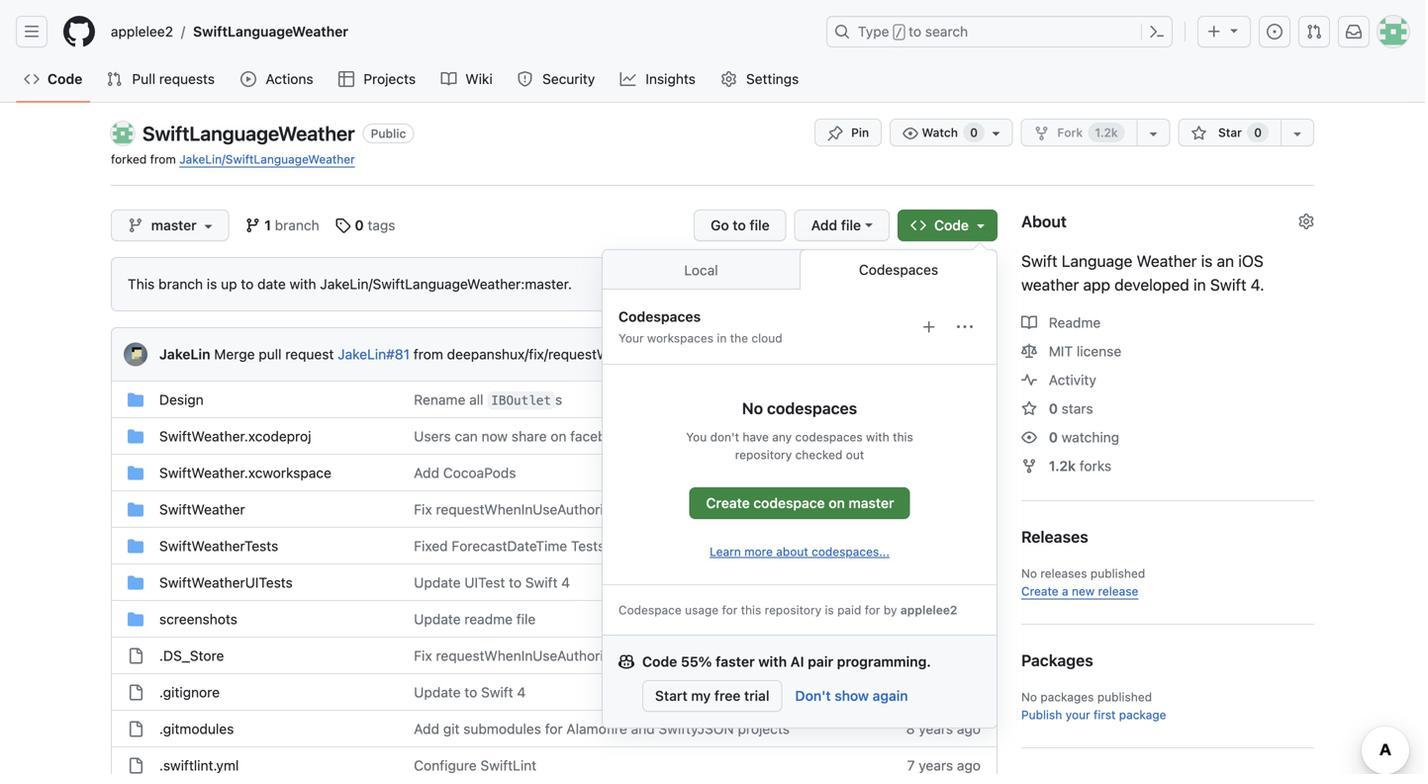 Task type: vqa. For each thing, say whether or not it's contained in the screenshot.
repo Icon
no



Task type: locate. For each thing, give the bounding box(es) containing it.
1 vertical spatial fix requestwheninuseauthorization issue jakelin#70
[[414, 648, 756, 665]]

0 vertical spatial 2 months ago
[[893, 502, 981, 518]]

0 vertical spatial add
[[811, 217, 837, 234]]

0 vertical spatial swiftlanguageweather
[[193, 23, 348, 40]]

1 horizontal spatial git pull request image
[[758, 277, 774, 292]]

publish
[[1021, 709, 1062, 722]]

0 horizontal spatial from
[[150, 152, 176, 166]]

1 vertical spatial is
[[207, 276, 217, 292]]

jakelin
[[159, 346, 210, 363]]

8 years ago up programming.
[[906, 612, 981, 628]]

no inside no packages published publish your first package
[[1021, 691, 1037, 705]]

swiftweatheruitests
[[159, 575, 293, 591]]

3 ago from the top
[[957, 575, 981, 591]]

notifications image
[[1346, 24, 1362, 40]]

0 vertical spatial is
[[1201, 252, 1213, 271]]

6 row from the top
[[112, 564, 997, 602]]

0 horizontal spatial file
[[516, 612, 536, 628]]

1 update from the top
[[414, 575, 461, 591]]

forked from jakelin/swiftlanguageweather
[[111, 152, 355, 166]]

11 row from the top
[[112, 747, 997, 775]]

1 row from the top
[[112, 381, 997, 419]]

0 vertical spatial requestwheninuseauthorization
[[436, 502, 642, 518]]

file for update readme file
[[516, 612, 536, 628]]

1 horizontal spatial file
[[750, 217, 770, 234]]

file right go
[[750, 217, 770, 234]]

8 up 7
[[906, 721, 915, 738]]

1 vertical spatial 2
[[893, 648, 902, 665]]

cell for fixed forecastdatetime tests adding timezone
[[128, 536, 143, 557]]

1 vertical spatial triangle down image
[[973, 218, 989, 234]]

add for add cocoapods
[[414, 465, 439, 481]]

published inside no releases published create a new release
[[1090, 567, 1145, 581]]

/ right applelee2
[[181, 23, 185, 40]]

file image for .ds_store
[[128, 649, 143, 665]]

repo forked image down eye icon
[[1021, 459, 1037, 475]]

6 ago from the top
[[957, 685, 981, 701]]

file image left .gitmodules link
[[128, 722, 143, 738]]

0 horizontal spatial git pull request image
[[106, 71, 122, 87]]

0 vertical spatial jakelin#70 link
[[683, 502, 756, 518]]

0 horizontal spatial branch
[[158, 276, 203, 292]]

0 horizontal spatial 1.2k
[[1049, 458, 1076, 475]]

2 2 months ago from the top
[[893, 648, 981, 665]]

8 row from the top
[[112, 637, 997, 675]]

0 right watch
[[970, 126, 978, 140]]

git branch image left master
[[128, 218, 143, 234]]

1 vertical spatial 4
[[517, 685, 526, 701]]

1 horizontal spatial branch
[[275, 217, 319, 234]]

1 branch
[[264, 217, 319, 234]]

cell
[[128, 390, 143, 411], [128, 427, 143, 447], [128, 463, 143, 484], [882, 463, 981, 484], [128, 500, 143, 521], [128, 536, 143, 557], [882, 536, 981, 557], [128, 573, 143, 594], [128, 610, 143, 630], [128, 646, 143, 667], [128, 683, 143, 704], [128, 719, 143, 740], [128, 756, 143, 775]]

0 vertical spatial no
[[1021, 567, 1037, 581]]

1 vertical spatial add
[[414, 465, 439, 481]]

.gitmodules
[[159, 721, 234, 738]]

1 vertical spatial jakelin#70 link
[[683, 648, 756, 665]]

8 up programming.
[[906, 612, 915, 628]]

/ inside type / to search
[[895, 26, 902, 40]]

1 vertical spatial jakelin#70
[[683, 648, 756, 665]]

0 vertical spatial issue
[[646, 502, 679, 518]]

git pull request image inside pull requests link
[[106, 71, 122, 87]]

trial
[[744, 688, 769, 705]]

months down 5 years ago on the right of the page
[[905, 502, 953, 518]]

2 no from the top
[[1021, 691, 1037, 705]]

no releases published create a new release
[[1021, 567, 1145, 599]]

1 8 years ago from the top
[[906, 612, 981, 628]]

1 horizontal spatial /
[[895, 26, 902, 40]]

jakelin/swiftlanguageweather
[[179, 152, 355, 166]]

0 vertical spatial book image
[[441, 71, 457, 87]]

see your forks of this repository image
[[1146, 126, 1162, 142]]

directory image
[[128, 392, 143, 408], [128, 466, 143, 481], [128, 575, 143, 591], [128, 612, 143, 628]]

1 vertical spatial no
[[1021, 691, 1037, 705]]

don't
[[795, 688, 831, 705]]

1 months from the top
[[905, 502, 953, 518]]

2 requestwheninuseauthorization from the top
[[436, 648, 642, 665]]

file image for .gitmodules
[[128, 722, 143, 738]]

swiftweathertests link
[[159, 538, 278, 555]]

2 issue from the top
[[646, 648, 679, 665]]

0 vertical spatial 4
[[561, 575, 570, 591]]

0 vertical spatial git pull request image
[[106, 71, 122, 87]]

row containing swiftweatheruitests
[[112, 564, 997, 602]]

2 horizontal spatial file
[[841, 217, 861, 234]]

4 file image from the top
[[128, 759, 143, 774]]

from up rename at the bottom of page
[[413, 346, 443, 363]]

edit repository metadata image
[[1298, 214, 1314, 230]]

0 right tag image
[[355, 217, 364, 234]]

repo forked image left "fork"
[[1034, 126, 1049, 142]]

branch right this
[[158, 276, 203, 292]]

2 6 years ago from the top
[[906, 685, 981, 701]]

pin button
[[815, 119, 882, 146]]

fix requestwheninuseauthorization issue link for swiftweather
[[414, 502, 679, 518]]

swiftlanguageweather link up 'actions' link
[[185, 16, 356, 47]]

1 fix requestwheninuseauthorization issue jakelin#70 from the top
[[414, 502, 756, 518]]

add left git
[[414, 721, 439, 738]]

row containing swiftweather.xcworkspace
[[112, 454, 997, 492]]

0 vertical spatial directory image
[[128, 429, 143, 445]]

1 vertical spatial 2 months ago
[[893, 648, 981, 665]]

2 vertical spatial add
[[414, 721, 439, 738]]

watching
[[1062, 430, 1119, 446]]

issue for swiftweather
[[646, 502, 679, 518]]

1
[[264, 217, 271, 234]]

list
[[103, 16, 814, 47]]

fix up update to swift 4 link
[[414, 648, 432, 665]]

1 git branch image from the left
[[128, 218, 143, 234]]

0 vertical spatial 6
[[906, 575, 915, 591]]

1 vertical spatial update
[[414, 612, 461, 628]]

0 horizontal spatial git branch image
[[128, 218, 143, 234]]

0 vertical spatial branch
[[275, 217, 319, 234]]

shield image
[[517, 71, 533, 87]]

1 horizontal spatial with
[[758, 654, 787, 670]]

contribute
[[774, 276, 849, 292]]

0 vertical spatial triangle down image
[[1226, 22, 1242, 38]]

update down fixed
[[414, 575, 461, 591]]

book image for wiki link
[[441, 71, 457, 87]]

triangle down image right the plus icon
[[1226, 22, 1242, 38]]

2 for .ds_store
[[893, 648, 902, 665]]

2 for swiftweather
[[893, 502, 902, 518]]

swiftweather.xcodeproj
[[159, 429, 311, 445]]

cell for rename all
[[128, 390, 143, 411]]

1 6 years ago from the top
[[906, 575, 981, 591]]

git pull request image
[[1306, 24, 1322, 40]]

iboutlet
[[491, 394, 551, 408]]

8 years ago for update readme file
[[906, 612, 981, 628]]

1 vertical spatial 6 years ago
[[906, 685, 981, 701]]

git pull request image down 'go to file' link
[[758, 277, 774, 292]]

1 fix from the top
[[414, 502, 432, 518]]

2 vertical spatial directory image
[[128, 539, 143, 555]]

with right date
[[290, 276, 316, 292]]

directory image for design
[[128, 392, 143, 408]]

for
[[545, 721, 563, 738]]

jakelin#81
[[338, 346, 410, 363]]

1 fix requestwheninuseauthorization issue link from the top
[[414, 502, 679, 518]]

.gitmodules link
[[159, 721, 234, 738]]

1 vertical spatial with
[[758, 654, 787, 670]]

.gitignore
[[159, 685, 220, 701]]

pull
[[132, 71, 155, 87]]

0 vertical spatial repo forked image
[[1034, 126, 1049, 142]]

faster
[[716, 654, 755, 670]]

8 years ago
[[906, 612, 981, 628], [906, 721, 981, 738]]

jakelin#70 link up timezone
[[683, 502, 756, 518]]

jakelin#70 up start my free trial
[[683, 648, 756, 665]]

issue for .ds_store
[[646, 648, 679, 665]]

0 vertical spatial months
[[905, 502, 953, 518]]

years
[[919, 429, 953, 445], [919, 575, 953, 591], [919, 612, 953, 628], [919, 685, 953, 701], [919, 721, 953, 738], [919, 758, 953, 774]]

jakelin#70 link for .ds_store
[[683, 648, 756, 665]]

issue left 55%
[[646, 648, 679, 665]]

master
[[151, 217, 197, 234]]

0 vertical spatial jakelin#70
[[683, 502, 756, 518]]

2 months ago up again
[[893, 648, 981, 665]]

is
[[1201, 252, 1213, 271], [207, 276, 217, 292]]

this
[[128, 276, 155, 292]]

swiftweather.xcworkspace link
[[159, 465, 331, 481]]

1 vertical spatial months
[[905, 648, 953, 665]]

6 for update uitest to swift 4
[[906, 575, 915, 591]]

file up codespaces button
[[841, 217, 861, 234]]

requestwheninuseauthorization for swiftweather
[[436, 502, 642, 518]]

1 issue from the top
[[646, 502, 679, 518]]

book image up law image
[[1021, 315, 1037, 331]]

3 directory image from the top
[[128, 539, 143, 555]]

1 vertical spatial requestwheninuseauthorization
[[436, 648, 642, 665]]

2 jakelin#70 from the top
[[683, 648, 756, 665]]

0 vertical spatial fix requestwheninuseauthorization issue jakelin#70
[[414, 502, 756, 518]]

1 vertical spatial 8
[[906, 721, 915, 738]]

git pull request image inside contribute popup button
[[758, 277, 774, 292]]

months up again
[[905, 648, 953, 665]]

1 vertical spatial 1.2k
[[1049, 458, 1076, 475]]

2 jakelin#70 link from the top
[[683, 648, 756, 665]]

submodules
[[463, 721, 541, 738]]

row containing .gitignore
[[112, 674, 997, 712]]

weather
[[1137, 252, 1197, 271]]

git pull request image
[[106, 71, 122, 87], [758, 277, 774, 292]]

2 git branch image from the left
[[245, 218, 261, 234]]

8 years ago up 7 years ago
[[906, 721, 981, 738]]

jakelin#70 up timezone
[[683, 502, 756, 518]]

settings
[[746, 71, 799, 87]]

1 vertical spatial fix
[[414, 648, 432, 665]]

my
[[691, 688, 711, 705]]

gear image
[[721, 71, 737, 87]]

swiftlanguageweather up 'actions' link
[[193, 23, 348, 40]]

1 vertical spatial published
[[1097, 691, 1152, 705]]

go to file link
[[694, 210, 786, 241]]

2 fix requestwheninuseauthorization issue link from the top
[[414, 648, 679, 665]]

3 update from the top
[[414, 685, 461, 701]]

add inside button
[[811, 217, 837, 234]]

date
[[257, 276, 286, 292]]

1 requestwheninuseauthorization from the top
[[436, 502, 642, 518]]

jakelin#70 link up start my free trial
[[683, 648, 756, 665]]

packages link
[[1021, 649, 1314, 673]]

packages
[[1040, 691, 1094, 705]]

release
[[1098, 585, 1138, 599]]

1 vertical spatial 6
[[906, 685, 915, 701]]

2 8 years ago from the top
[[906, 721, 981, 738]]

1 no from the top
[[1021, 567, 1037, 581]]

book image
[[441, 71, 457, 87], [1021, 315, 1037, 331]]

with
[[290, 276, 316, 292], [758, 654, 787, 670]]

4 directory image from the top
[[128, 612, 143, 628]]

to right up
[[241, 276, 254, 292]]

1 vertical spatial git pull request image
[[758, 277, 774, 292]]

grid
[[112, 381, 997, 775]]

plus image
[[1206, 24, 1222, 40]]

can
[[455, 429, 478, 445]]

months for swiftweather
[[905, 502, 953, 518]]

is inside swift language weather is an ios weather app developed in swift 4.
[[1201, 252, 1213, 271]]

file image
[[128, 649, 143, 665], [128, 685, 143, 701], [128, 722, 143, 738], [128, 759, 143, 774]]

is left up
[[207, 276, 217, 292]]

fix requestwheninuseauthorization issue jakelin#70 up alamofire
[[414, 648, 756, 665]]

1 horizontal spatial git branch image
[[245, 218, 261, 234]]

code right code image
[[934, 217, 969, 234]]

repo forked image
[[1034, 126, 1049, 142], [1021, 459, 1037, 475]]

0 vertical spatial published
[[1090, 567, 1145, 581]]

fix requestwheninuseauthorization issue link
[[414, 502, 679, 518], [414, 648, 679, 665]]

and
[[631, 721, 655, 738]]

6 up programming.
[[906, 575, 915, 591]]

fixed
[[414, 538, 448, 555]]

file image left the .gitignore
[[128, 685, 143, 701]]

0 vertical spatial 2
[[893, 502, 902, 518]]

fix requestwheninuseauthorization issue jakelin#70
[[414, 502, 756, 518], [414, 648, 756, 665]]

2 update from the top
[[414, 612, 461, 628]]

10 row from the top
[[112, 711, 997, 748]]

row containing swiftweather.xcodeproj
[[112, 418, 997, 455]]

git branch image
[[128, 218, 143, 234], [245, 218, 261, 234]]

don't show again button
[[782, 681, 921, 713]]

projects link
[[330, 64, 425, 94]]

0 vertical spatial 6 years ago
[[906, 575, 981, 591]]

local button
[[603, 250, 800, 290]]

2 months ago down 5 years ago on the right of the page
[[893, 502, 981, 518]]

table image
[[338, 71, 354, 87]]

row
[[112, 381, 997, 419], [112, 418, 997, 455], [112, 454, 997, 492], [112, 491, 997, 528], [112, 527, 997, 565], [112, 564, 997, 602], [112, 601, 997, 638], [112, 637, 997, 675], [112, 674, 997, 712], [112, 711, 997, 748], [112, 747, 997, 775]]

git pull request image left pull at the left
[[106, 71, 122, 87]]

/ for type
[[895, 26, 902, 40]]

triangle down image right code image
[[973, 218, 989, 234]]

directory image
[[128, 429, 143, 445], [128, 502, 143, 518], [128, 539, 143, 555]]

issue opened image
[[1267, 24, 1283, 40]]

3 years from the top
[[919, 612, 953, 628]]

/ inside applelee2 / swiftlanguageweather
[[181, 23, 185, 40]]

book image left wiki
[[441, 71, 457, 87]]

0 vertical spatial fix requestwheninuseauthorization issue link
[[414, 502, 679, 518]]

license
[[1077, 343, 1122, 360]]

with left ai
[[758, 654, 787, 670]]

1 vertical spatial repo forked image
[[1021, 459, 1037, 475]]

7
[[907, 758, 915, 774]]

1 2 from the top
[[893, 502, 902, 518]]

adding
[[609, 538, 654, 555]]

4 down "fixed forecastdatetime tests adding timezone" link
[[561, 575, 570, 591]]

1 vertical spatial swiftlanguageweather
[[143, 122, 355, 145]]

1 2 months ago from the top
[[893, 502, 981, 518]]

0 horizontal spatial book image
[[441, 71, 457, 87]]

0 vertical spatial 8
[[906, 612, 915, 628]]

2 2 from the top
[[893, 648, 902, 665]]

file right readme
[[516, 612, 536, 628]]

swiftweather
[[159, 502, 245, 518]]

directory image left swiftweathertests at left bottom
[[128, 539, 143, 555]]

ios
[[1238, 252, 1264, 271]]

/ right type
[[895, 26, 902, 40]]

fix requestwheninuseauthorization issue jakelin#70 for .ds_store
[[414, 648, 756, 665]]

no packages published publish your first package
[[1021, 691, 1166, 722]]

0 horizontal spatial code
[[48, 71, 82, 87]]

2 directory image from the top
[[128, 502, 143, 518]]

8 ago from the top
[[957, 758, 981, 774]]

9 row from the top
[[112, 674, 997, 712]]

2 8 from the top
[[906, 721, 915, 738]]

swiftlanguageweather link up forked from jakelin/swiftlanguageweather
[[143, 122, 355, 145]]

fix requestwheninuseauthorization issue link down readme
[[414, 648, 679, 665]]

to left search
[[909, 23, 921, 40]]

swift
[[1021, 252, 1057, 271], [1210, 276, 1246, 294], [525, 575, 558, 591], [481, 685, 513, 701]]

1 horizontal spatial is
[[1201, 252, 1213, 271]]

design
[[159, 392, 204, 408]]

1 horizontal spatial code
[[642, 654, 677, 670]]

6 years ago down programming.
[[906, 685, 981, 701]]

swiftweather link
[[159, 502, 245, 518]]

update up git
[[414, 685, 461, 701]]

directory image down @jakelin "icon"
[[128, 429, 143, 445]]

0 right eye icon
[[1049, 430, 1058, 446]]

@jakelin image
[[124, 343, 147, 367]]

8 for add git submodules for alamofire and swiftyjson projects
[[906, 721, 915, 738]]

on
[[551, 429, 567, 445]]

file image left .ds_store link
[[128, 649, 143, 665]]

4.
[[1251, 276, 1264, 294]]

book image inside readme link
[[1021, 315, 1037, 331]]

ago for add git submodules for alamofire and swiftyjson projects
[[957, 721, 981, 738]]

1 8 from the top
[[906, 612, 915, 628]]

update
[[414, 575, 461, 591], [414, 612, 461, 628], [414, 685, 461, 701]]

1 ago from the top
[[957, 429, 981, 445]]

code image
[[24, 71, 40, 87]]

4 row from the top
[[112, 491, 997, 528]]

fix requestwheninuseauthorization issue jakelin#70 up tests
[[414, 502, 756, 518]]

published up release
[[1090, 567, 1145, 581]]

add up choose where to access your code tab list
[[811, 217, 837, 234]]

2 ago from the top
[[957, 502, 981, 518]]

projects
[[364, 71, 416, 87]]

1 directory image from the top
[[128, 392, 143, 408]]

swiftlanguageweather inside applelee2 / swiftlanguageweather
[[193, 23, 348, 40]]

published for package
[[1097, 691, 1152, 705]]

1 vertical spatial directory image
[[128, 502, 143, 518]]

book image for readme link
[[1021, 315, 1037, 331]]

no up create
[[1021, 567, 1037, 581]]

pin image
[[827, 126, 843, 142]]

1 horizontal spatial triangle down image
[[1226, 22, 1242, 38]]

8
[[906, 612, 915, 628], [906, 721, 915, 738]]

7 row from the top
[[112, 601, 997, 638]]

years for 4
[[919, 685, 953, 701]]

add down the users
[[414, 465, 439, 481]]

2 directory image from the top
[[128, 466, 143, 481]]

update uitest to swift 4 link
[[414, 575, 570, 591]]

developed
[[1114, 276, 1189, 294]]

file image for .gitignore
[[128, 685, 143, 701]]

1 years from the top
[[919, 429, 953, 445]]

code right code icon
[[48, 71, 82, 87]]

2 row from the top
[[112, 418, 997, 455]]

show
[[835, 688, 869, 705]]

book image inside wiki link
[[441, 71, 457, 87]]

0 horizontal spatial 4
[[517, 685, 526, 701]]

1 jakelin#70 from the top
[[683, 502, 756, 518]]

6 years ago for update uitest to swift 4
[[906, 575, 981, 591]]

wiki link
[[433, 64, 501, 94]]

git pull request image for contribute popup button
[[758, 277, 774, 292]]

screenshots
[[159, 612, 237, 628]]

1 vertical spatial branch
[[158, 276, 203, 292]]

file image left .swiftlint.yml 'link'
[[128, 759, 143, 774]]

1 directory image from the top
[[128, 429, 143, 445]]

1 vertical spatial from
[[413, 346, 443, 363]]

1 file image from the top
[[128, 649, 143, 665]]

git branch image left 1
[[245, 218, 261, 234]]

7 ago from the top
[[957, 721, 981, 738]]

ago for update uitest to swift 4
[[957, 575, 981, 591]]

requestwheninuseauthorization up "fixed forecastdatetime tests adding timezone" link
[[436, 502, 642, 518]]

is left an
[[1201, 252, 1213, 271]]

2 years from the top
[[919, 575, 953, 591]]

ago for configure swiftlint
[[957, 758, 981, 774]]

1 jakelin#70 link from the top
[[683, 502, 756, 518]]

swiftlanguageweather up forked from jakelin/swiftlanguageweather
[[143, 122, 355, 145]]

0 vertical spatial 8 years ago
[[906, 612, 981, 628]]

0 horizontal spatial with
[[290, 276, 316, 292]]

2 vertical spatial update
[[414, 685, 461, 701]]

1 vertical spatial issue
[[646, 648, 679, 665]]

0 vertical spatial fix
[[414, 502, 432, 518]]

3 row from the top
[[112, 454, 997, 492]]

code right copilot image
[[642, 654, 677, 670]]

6 down programming.
[[906, 685, 915, 701]]

2 months from the top
[[905, 648, 953, 665]]

2 months ago for .ds_store
[[893, 648, 981, 665]]

1 vertical spatial fix requestwheninuseauthorization issue link
[[414, 648, 679, 665]]

fix up fixed
[[414, 502, 432, 518]]

jakelin#70 for .ds_store
[[683, 648, 756, 665]]

1 6 from the top
[[906, 575, 915, 591]]

tests
[[571, 538, 605, 555]]

1 vertical spatial code
[[934, 217, 969, 234]]

code
[[48, 71, 82, 87], [934, 217, 969, 234], [642, 654, 677, 670]]

update left readme
[[414, 612, 461, 628]]

published inside no packages published publish your first package
[[1097, 691, 1152, 705]]

1.2k left forks on the bottom right of the page
[[1049, 458, 1076, 475]]

2 months ago
[[893, 502, 981, 518], [893, 648, 981, 665]]

0 horizontal spatial /
[[181, 23, 185, 40]]

triangle down image
[[1226, 22, 1242, 38], [973, 218, 989, 234]]

published up 'package' at the right
[[1097, 691, 1152, 705]]

file image for .swiftlint.yml
[[128, 759, 143, 774]]

5 row from the top
[[112, 527, 997, 565]]

add for add file
[[811, 217, 837, 234]]

no inside no releases published create a new release
[[1021, 567, 1037, 581]]

3 file image from the top
[[128, 722, 143, 738]]

0 vertical spatial 1.2k
[[1095, 126, 1118, 140]]

months for .ds_store
[[905, 648, 953, 665]]

timezone
[[657, 538, 721, 555]]

4 ago from the top
[[957, 612, 981, 628]]

4 years from the top
[[919, 685, 953, 701]]

git branch image for master
[[128, 218, 143, 234]]

1 horizontal spatial book image
[[1021, 315, 1037, 331]]

issue up timezone
[[646, 502, 679, 518]]

1 vertical spatial 8 years ago
[[906, 721, 981, 738]]

6 years ago left create
[[906, 575, 981, 591]]

from
[[150, 152, 176, 166], [413, 346, 443, 363]]

branch right 1
[[275, 217, 319, 234]]

0 left stars
[[1049, 401, 1058, 417]]

go to file
[[711, 217, 770, 234]]

fix requestwheninuseauthorization issue link up fixed forecastdatetime tests adding timezone
[[414, 502, 679, 518]]

configure swiftlint link
[[414, 758, 537, 774]]

releases
[[1040, 567, 1087, 581]]

5 years from the top
[[919, 721, 953, 738]]

row containing .ds_store
[[112, 637, 997, 675]]

star image
[[1021, 401, 1037, 417]]

uitest
[[464, 575, 505, 591]]

1 vertical spatial book image
[[1021, 315, 1037, 331]]

1.2k right "fork"
[[1095, 126, 1118, 140]]

0
[[970, 126, 978, 140], [1254, 126, 1262, 140], [355, 217, 364, 234], [1049, 401, 1058, 417], [1049, 430, 1058, 446]]

ago for users can now share on facebook
[[957, 429, 981, 445]]

requestwheninuseauthorization
[[436, 502, 642, 518], [436, 648, 642, 665]]

jakelin link
[[159, 346, 210, 363]]

4 up submodules
[[517, 685, 526, 701]]

2 6 from the top
[[906, 685, 915, 701]]

requestwheninuseauthorization down readme
[[436, 648, 642, 665]]

3 directory image from the top
[[128, 575, 143, 591]]

s
[[555, 392, 562, 408]]

git pull request image for pull requests link
[[106, 71, 122, 87]]

branch for this
[[158, 276, 203, 292]]

pin
[[851, 126, 869, 140]]

no up the publish
[[1021, 691, 1037, 705]]

4
[[561, 575, 570, 591], [517, 685, 526, 701]]

2 file image from the top
[[128, 685, 143, 701]]

directory image for swiftweatheruitests
[[128, 575, 143, 591]]

0 vertical spatial update
[[414, 575, 461, 591]]

2 fix from the top
[[414, 648, 432, 665]]

fork
[[936, 276, 961, 292]]

directory image left swiftweather link
[[128, 502, 143, 518]]

fork 1.2k
[[1057, 126, 1118, 140]]

2 fix requestwheninuseauthorization issue jakelin#70 from the top
[[414, 648, 756, 665]]

from right "forked"
[[150, 152, 176, 166]]



Task type: describe. For each thing, give the bounding box(es) containing it.
0 vertical spatial with
[[290, 276, 316, 292]]

first
[[1094, 709, 1116, 722]]

create a new release link
[[1021, 585, 1138, 599]]

public
[[371, 127, 406, 141]]

screenshots link
[[159, 612, 237, 628]]

codespaces
[[859, 262, 938, 278]]

facebook
[[570, 429, 630, 445]]

row containing swiftweathertests
[[112, 527, 997, 565]]

swift up submodules
[[481, 685, 513, 701]]

pull
[[259, 346, 282, 363]]

0 vertical spatial code
[[48, 71, 82, 87]]

fixed forecastdatetime tests adding timezone
[[414, 538, 721, 555]]

law image
[[1021, 344, 1037, 360]]

request
[[285, 346, 334, 363]]

row containing screenshots
[[112, 601, 997, 638]]

configure swiftlint
[[414, 758, 537, 774]]

requests
[[159, 71, 215, 87]]

play image
[[241, 71, 256, 87]]

cell for update to swift 4
[[128, 683, 143, 704]]

ago for update to swift 4
[[957, 685, 981, 701]]

update for update uitest to swift 4
[[414, 575, 461, 591]]

add this repository to a list image
[[1289, 126, 1305, 142]]

years for swift
[[919, 575, 953, 591]]

star
[[1218, 126, 1242, 140]]

add cocoapods link
[[414, 465, 516, 481]]

actions link
[[233, 64, 323, 94]]

tags
[[368, 217, 395, 234]]

up
[[221, 276, 237, 292]]

.gitignore link
[[159, 685, 220, 701]]

cell for update uitest to swift 4
[[128, 573, 143, 594]]

forked
[[111, 152, 147, 166]]

applelee2
[[111, 23, 173, 40]]

0 horizontal spatial triangle down image
[[973, 218, 989, 234]]

fix for .ds_store
[[414, 648, 432, 665]]

swift down "fixed forecastdatetime tests adding timezone" link
[[525, 575, 558, 591]]

to right go
[[733, 217, 746, 234]]

repo forked image for 1.2k
[[1021, 459, 1037, 475]]

an
[[1217, 252, 1234, 271]]

ago for update readme file
[[957, 612, 981, 628]]

update uitest to swift 4
[[414, 575, 570, 591]]

security link
[[509, 64, 604, 94]]

activity link
[[1021, 372, 1096, 388]]

to right "uitest"
[[509, 575, 522, 591]]

ai
[[790, 654, 804, 670]]

directory image for swiftweathertests
[[128, 539, 143, 555]]

contribute button
[[758, 274, 865, 295]]

row containing .gitmodules
[[112, 711, 997, 748]]

0 vertical spatial from
[[150, 152, 176, 166]]

list containing applelee2 / swiftlanguageweather
[[103, 16, 814, 47]]

row containing design
[[112, 381, 997, 419]]

start my free trial
[[655, 688, 769, 705]]

language
[[1062, 252, 1132, 271]]

cell for update readme file
[[128, 610, 143, 630]]

a
[[1062, 585, 1068, 599]]

command palette image
[[1149, 24, 1165, 40]]

swift language weather is an ios weather app developed in swift 4.
[[1021, 252, 1264, 294]]

1.2k forks
[[1049, 458, 1111, 475]]

create
[[1021, 585, 1059, 599]]

years for share
[[919, 429, 953, 445]]

update to swift 4 link
[[414, 685, 526, 701]]

0 users starred this repository element
[[1247, 123, 1269, 143]]

actions
[[266, 71, 313, 87]]

graph image
[[620, 71, 636, 87]]

swiftyjson
[[659, 721, 734, 738]]

mit license
[[1045, 343, 1122, 360]]

fix requestwheninuseauthorization issue jakelin#70 for swiftweather
[[414, 502, 756, 518]]

years for for
[[919, 721, 953, 738]]

8 for update readme file
[[906, 612, 915, 628]]

fix requestwheninuseauthorization issue link for .ds_store
[[414, 648, 679, 665]]

7 years ago
[[907, 758, 981, 774]]

5 years ago
[[907, 429, 981, 445]]

1 horizontal spatial 4
[[561, 575, 570, 591]]

from deepanshux/fix/requestwheninuseaut… link
[[413, 346, 702, 363]]

users can now share on facebook link
[[414, 429, 630, 445]]

tag image
[[335, 218, 351, 234]]

releases
[[1021, 528, 1088, 547]]

8 years ago for add git submodules for alamofire and swiftyjson projects
[[906, 721, 981, 738]]

swift up weather
[[1021, 252, 1057, 271]]

free
[[714, 688, 741, 705]]

0 for watching
[[1049, 430, 1058, 446]]

cell for add cocoapods
[[128, 463, 143, 484]]

mit
[[1049, 343, 1073, 360]]

jakelin#70 link for swiftweather
[[683, 502, 756, 518]]

don't show again
[[795, 688, 908, 705]]

0 watching
[[1049, 430, 1119, 446]]

0 vertical spatial swiftlanguageweather link
[[185, 16, 356, 47]]

.ds_store
[[159, 648, 224, 665]]

branch for 1
[[275, 217, 319, 234]]

update for update to swift 4
[[414, 685, 461, 701]]

code 55% faster with ai pair programming.
[[642, 654, 931, 670]]

start
[[655, 688, 688, 705]]

rename
[[414, 392, 465, 408]]

applelee2 link
[[103, 16, 181, 47]]

fix for swiftweather
[[414, 502, 432, 518]]

add file button
[[794, 210, 890, 241]]

cell for add git submodules for alamofire and swiftyjson projects
[[128, 719, 143, 740]]

published for release
[[1090, 567, 1145, 581]]

/ for applelee2
[[181, 23, 185, 40]]

jakelin/swiftlanguageweather:master.
[[320, 276, 572, 292]]

star image
[[1191, 126, 1207, 142]]

no for no packages published publish your first package
[[1021, 691, 1037, 705]]

eye image
[[1021, 430, 1037, 446]]

deepanshux/fix/requestwheninuseaut…
[[447, 346, 702, 363]]

copilot image
[[619, 655, 634, 670]]

your
[[1066, 709, 1090, 722]]

directory image for screenshots
[[128, 612, 143, 628]]

2 months ago for swiftweather
[[893, 502, 981, 518]]

wiki
[[465, 71, 493, 87]]

file for go to file
[[750, 217, 770, 234]]

git branch image for 1
[[245, 218, 261, 234]]

0 stars
[[1049, 401, 1093, 417]]

code image
[[911, 218, 926, 234]]

eye image
[[903, 126, 919, 142]]

merge
[[214, 346, 255, 363]]

insights link
[[612, 64, 705, 94]]

swift down an
[[1210, 276, 1246, 294]]

5 ago from the top
[[957, 648, 981, 665]]

in
[[1194, 276, 1206, 294]]

1 horizontal spatial from
[[413, 346, 443, 363]]

5
[[907, 429, 915, 445]]

go
[[711, 217, 729, 234]]

6 for update to swift 4
[[906, 685, 915, 701]]

6 years ago for update to swift 4
[[906, 685, 981, 701]]

search
[[925, 23, 968, 40]]

update for update readme file
[[414, 612, 461, 628]]

to up submodules
[[464, 685, 477, 701]]

this branch is up to date with jakelin/swiftlanguageweather:master.
[[128, 276, 572, 292]]

directory image for swiftweather.xcodeproj
[[128, 429, 143, 445]]

directory image for swiftweather.xcworkspace
[[128, 466, 143, 481]]

grid containing design
[[112, 381, 997, 775]]

owner avatar image
[[111, 122, 135, 145]]

cell for configure swiftlint
[[128, 756, 143, 775]]

0 horizontal spatial is
[[207, 276, 217, 292]]

homepage image
[[63, 16, 95, 48]]

cell for users can now share on facebook
[[128, 427, 143, 447]]

1 vertical spatial swiftlanguageweather link
[[143, 122, 355, 145]]

2 horizontal spatial code
[[934, 217, 969, 234]]

pair
[[808, 654, 833, 670]]

cocoapods
[[443, 465, 516, 481]]

0 for stars
[[1049, 401, 1058, 417]]

6 years from the top
[[919, 758, 953, 774]]

2 vertical spatial code
[[642, 654, 677, 670]]

pulse image
[[1021, 373, 1037, 388]]

users can now share on facebook
[[414, 429, 630, 445]]

no for no releases published create a new release
[[1021, 567, 1037, 581]]

swiftweather.xcodeproj link
[[159, 429, 311, 445]]

jakelin#70 for swiftweather
[[683, 502, 756, 518]]

file inside button
[[841, 217, 861, 234]]

again
[[873, 688, 908, 705]]

alamofire
[[566, 721, 627, 738]]

.ds_store link
[[159, 648, 224, 665]]

row containing swiftweather
[[112, 491, 997, 528]]

repo forked image for fork
[[1034, 126, 1049, 142]]

update readme file link
[[414, 612, 536, 628]]

directory image for swiftweather
[[128, 502, 143, 518]]

swiftweather.xcworkspace
[[159, 465, 331, 481]]

row containing .swiftlint.yml
[[112, 747, 997, 775]]

choose where to access your code tab list
[[603, 249, 997, 290]]

swiftweathertests
[[159, 538, 278, 555]]

type
[[858, 23, 889, 40]]

1 horizontal spatial 1.2k
[[1095, 126, 1118, 140]]

add git submodules for alamofire and swiftyjson projects
[[414, 721, 790, 738]]

0 right the star at the top right of page
[[1254, 126, 1262, 140]]

add for add git submodules for alamofire and swiftyjson projects
[[414, 721, 439, 738]]

requestwheninuseauthorization for .ds_store
[[436, 648, 642, 665]]

0 for tags
[[355, 217, 364, 234]]



